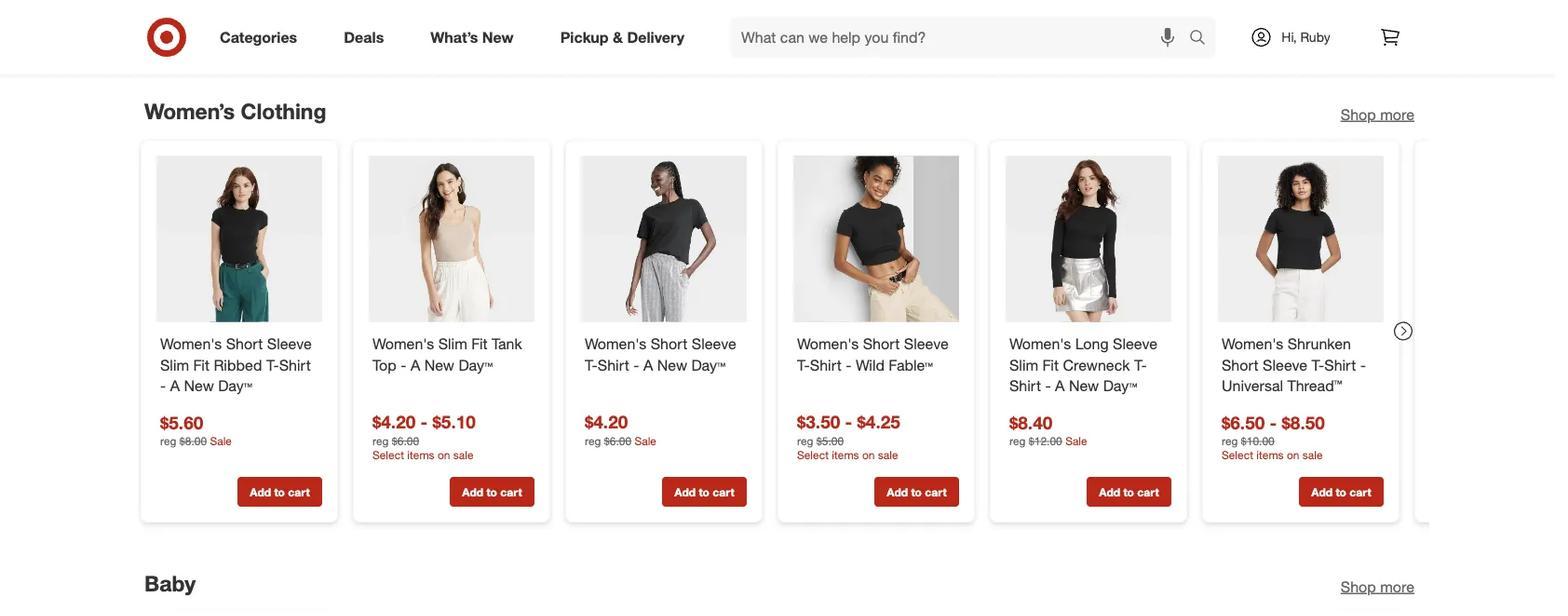 Task type: describe. For each thing, give the bounding box(es) containing it.
t- inside women's short sleeve t-shirt - a new day™
[[585, 356, 598, 374]]

add for $3.50 - $4.25
[[887, 485, 908, 499]]

to for $4.20 - $5.10
[[487, 485, 497, 499]]

sale for $6.50 - $8.50
[[1303, 448, 1323, 462]]

on for $5.10
[[438, 447, 450, 461]]

women's for $8.40
[[1010, 334, 1072, 353]]

clothing
[[241, 98, 327, 124]]

shop more button for baby
[[1341, 576, 1415, 598]]

a inside the women's short sleeve slim fit ribbed t-shirt - a new day™
[[170, 377, 180, 395]]

items for $6.50
[[1257, 448, 1284, 462]]

fable™
[[889, 356, 933, 374]]

baby
[[144, 571, 196, 597]]

sleeve for $3.50 - $4.25
[[904, 334, 949, 353]]

add to cart for $3.50 - $4.25
[[887, 485, 947, 499]]

$12.00
[[1029, 434, 1063, 448]]

$4.20 for -
[[373, 411, 416, 433]]

a inside "women's slim fit tank top - a new day™"
[[411, 356, 420, 374]]

short for $4.20
[[651, 334, 688, 353]]

add to cart button for $3.50 - $4.25
[[875, 477, 960, 507]]

shop more for baby
[[1341, 578, 1415, 596]]

add to cart for $4.20 - $5.10
[[462, 485, 522, 499]]

a inside women's long sleeve slim fit crewneck t- shirt - a new day™
[[1056, 377, 1065, 395]]

women's short sleeve slim fit ribbed t-shirt - a new day™ link
[[160, 333, 319, 397]]

categories link
[[204, 17, 321, 58]]

sale for $4.20
[[635, 433, 657, 447]]

cart for $6.50 - $8.50
[[1350, 485, 1372, 499]]

add to cart button for $5.60
[[238, 477, 322, 507]]

short inside women's shrunken short sleeve t-shirt - universal thread™
[[1222, 356, 1259, 374]]

- inside women's short sleeve t-shirt - wild fable™
[[846, 356, 852, 374]]

to for $8.40
[[1124, 485, 1135, 499]]

cart for $4.20 - $5.10
[[501, 485, 522, 499]]

ruby
[[1301, 29, 1331, 45]]

sleeve for $8.40
[[1113, 334, 1158, 353]]

shop for women's clothing
[[1341, 105, 1377, 123]]

crewneck
[[1063, 356, 1131, 374]]

select for $3.50
[[797, 447, 829, 461]]

women's for $4.20 - $5.10
[[373, 334, 434, 353]]

what's new link
[[415, 17, 537, 58]]

cart for $8.40
[[1138, 485, 1160, 499]]

to for $6.50 - $8.50
[[1336, 485, 1347, 499]]

$6.00 inside $4.20 - $5.10 reg $6.00 select items on sale
[[392, 433, 419, 447]]

women's short sleeve t-shirt - wild fable™
[[797, 334, 949, 374]]

$8.40
[[1010, 412, 1053, 433]]

add for $4.20 - $5.10
[[462, 485, 484, 499]]

shop for baby
[[1341, 578, 1377, 596]]

$8.00
[[180, 434, 207, 448]]

fit inside "women's slim fit tank top - a new day™"
[[472, 334, 488, 353]]

sale for $5.60
[[210, 434, 232, 448]]

$5.10
[[433, 411, 476, 433]]

short for $3.50 - $4.25
[[863, 334, 900, 353]]

reg inside $6.50 - $8.50 reg $10.00 select items on sale
[[1222, 434, 1239, 448]]

women's for $5.60
[[160, 334, 222, 353]]

hi,
[[1282, 29, 1297, 45]]

day™ inside "women's slim fit tank top - a new day™"
[[459, 356, 493, 374]]

reg inside '$4.20 reg $6.00 sale'
[[585, 433, 601, 447]]

women's long sleeve slim fit crewneck t- shirt - a new day™
[[1010, 334, 1158, 395]]

$4.20 reg $6.00 sale
[[585, 411, 657, 447]]

women's shrunken short sleeve t-shirt - universal thread™ link
[[1222, 333, 1381, 397]]

wild
[[856, 356, 885, 374]]

to for $4.20
[[699, 485, 710, 499]]

tank
[[492, 334, 522, 353]]

sale for $8.40
[[1066, 434, 1088, 448]]

- inside $3.50 - $4.25 reg $5.00 select items on sale
[[846, 411, 853, 433]]

$6.50
[[1222, 412, 1265, 433]]

shirt inside women's short sleeve t-shirt - a new day™
[[598, 356, 630, 374]]

search button
[[1181, 17, 1226, 61]]

shop more for women's clothing
[[1341, 105, 1415, 123]]

- inside women's long sleeve slim fit crewneck t- shirt - a new day™
[[1046, 377, 1052, 395]]

slim for $5.60
[[160, 356, 189, 374]]

$5.60
[[160, 412, 203, 433]]

long
[[1076, 334, 1109, 353]]

$3.50 - $4.25 reg $5.00 select items on sale
[[797, 411, 901, 461]]

short for $5.60
[[226, 334, 263, 353]]

t- inside the women's short sleeve slim fit ribbed t-shirt - a new day™
[[266, 356, 279, 374]]

add for $6.50 - $8.50
[[1312, 485, 1333, 499]]

women's clothing
[[144, 98, 327, 124]]

new inside women's long sleeve slim fit crewneck t- shirt - a new day™
[[1069, 377, 1100, 395]]

day™ inside women's short sleeve t-shirt - a new day™
[[692, 356, 726, 374]]

new inside the women's short sleeve slim fit ribbed t-shirt - a new day™
[[184, 377, 214, 395]]

women's shrunken short sleeve t-shirt - universal thread™
[[1222, 334, 1367, 395]]

shirt inside women's shrunken short sleeve t-shirt - universal thread™
[[1325, 356, 1357, 374]]

items for $3.50
[[832, 447, 860, 461]]

$4.20 for reg
[[585, 411, 628, 433]]

t- inside women's shrunken short sleeve t-shirt - universal thread™
[[1312, 356, 1325, 374]]

- inside $4.20 - $5.10 reg $6.00 select items on sale
[[421, 411, 428, 433]]

fit for $8.40
[[1043, 356, 1059, 374]]

what's
[[431, 28, 478, 46]]

What can we help you find? suggestions appear below search field
[[730, 17, 1194, 58]]

women's short sleeve t-shirt - a new day™
[[585, 334, 737, 374]]

$6.00 inside '$4.20 reg $6.00 sale'
[[604, 433, 632, 447]]

add for $8.40
[[1100, 485, 1121, 499]]

on for $4.25
[[863, 447, 875, 461]]

sale for $3.50 - $4.25
[[878, 447, 899, 461]]

- inside the women's short sleeve slim fit ribbed t-shirt - a new day™
[[160, 377, 166, 395]]

- inside women's short sleeve t-shirt - a new day™
[[634, 356, 640, 374]]

top
[[373, 356, 397, 374]]

- inside "women's slim fit tank top - a new day™"
[[401, 356, 407, 374]]

more for women's clothing
[[1381, 105, 1415, 123]]



Task type: locate. For each thing, give the bounding box(es) containing it.
2 reg from the left
[[585, 433, 601, 447]]

2 women's from the left
[[373, 334, 434, 353]]

shirt up '$4.20 reg $6.00 sale'
[[598, 356, 630, 374]]

1 horizontal spatial $4.20
[[585, 411, 628, 433]]

women's slim fit tank top - a new day™ link
[[373, 333, 531, 376]]

shirt inside women's long sleeve slim fit crewneck t- shirt - a new day™
[[1010, 377, 1042, 395]]

select inside $6.50 - $8.50 reg $10.00 select items on sale
[[1222, 448, 1254, 462]]

$4.20
[[373, 411, 416, 433], [585, 411, 628, 433]]

new inside women's short sleeve t-shirt - a new day™
[[658, 356, 688, 374]]

- inside women's shrunken short sleeve t-shirt - universal thread™
[[1361, 356, 1367, 374]]

sleeve inside women's long sleeve slim fit crewneck t- shirt - a new day™
[[1113, 334, 1158, 353]]

0 horizontal spatial $4.20
[[373, 411, 416, 433]]

3 items from the left
[[1257, 448, 1284, 462]]

0 vertical spatial shop more
[[1341, 105, 1415, 123]]

sale inside $3.50 - $4.25 reg $5.00 select items on sale
[[878, 447, 899, 461]]

deals link
[[328, 17, 407, 58]]

select inside $4.20 - $5.10 reg $6.00 select items on sale
[[373, 447, 404, 461]]

slim inside "women's slim fit tank top - a new day™"
[[439, 334, 468, 353]]

items for $4.20
[[407, 447, 435, 461]]

sale
[[635, 433, 657, 447], [210, 434, 232, 448], [1066, 434, 1088, 448]]

2 horizontal spatial fit
[[1043, 356, 1059, 374]]

on down $8.50
[[1287, 448, 1300, 462]]

cart for $5.60
[[288, 485, 310, 499]]

shirt
[[279, 356, 311, 374], [598, 356, 630, 374], [810, 356, 842, 374], [1325, 356, 1357, 374], [1010, 377, 1042, 395]]

on down the $5.10 at the bottom of page
[[438, 447, 450, 461]]

slim up $5.60 at the left of page
[[160, 356, 189, 374]]

3 women's from the left
[[585, 334, 647, 353]]

fit
[[472, 334, 488, 353], [193, 356, 210, 374], [1043, 356, 1059, 374]]

women's up top
[[373, 334, 434, 353]]

women's short sleeve slim fit ribbed t-shirt - a new day™ image
[[157, 156, 322, 322], [157, 156, 322, 322]]

2 $4.20 from the left
[[585, 411, 628, 433]]

shirt up "$8.40"
[[1010, 377, 1042, 395]]

fit left crewneck
[[1043, 356, 1059, 374]]

women's short sleeve t-shirt - a new day™ link
[[585, 333, 743, 376]]

$4.25
[[858, 411, 901, 433]]

sale right $12.00
[[1066, 434, 1088, 448]]

0 horizontal spatial sale
[[454, 447, 474, 461]]

1 horizontal spatial items
[[832, 447, 860, 461]]

to for $3.50 - $4.25
[[912, 485, 922, 499]]

shirt right ribbed at the left
[[279, 356, 311, 374]]

shirt inside the women's short sleeve slim fit ribbed t-shirt - a new day™
[[279, 356, 311, 374]]

$10.00
[[1242, 434, 1275, 448]]

0 horizontal spatial on
[[438, 447, 450, 461]]

1 reg from the left
[[373, 433, 389, 447]]

items down $6.50
[[1257, 448, 1284, 462]]

pickup & delivery link
[[545, 17, 708, 58]]

shirt inside women's short sleeve t-shirt - wild fable™
[[810, 356, 842, 374]]

t- up '$4.20 reg $6.00 sale'
[[585, 356, 598, 374]]

0 horizontal spatial $6.00
[[392, 433, 419, 447]]

2 t- from the left
[[585, 356, 598, 374]]

women's inside women's short sleeve t-shirt - wild fable™
[[797, 334, 859, 353]]

shop
[[1341, 105, 1377, 123], [1341, 578, 1377, 596]]

$3.50
[[797, 411, 841, 433]]

$4.20 down top
[[373, 411, 416, 433]]

on down $4.25
[[863, 447, 875, 461]]

women's left long
[[1010, 334, 1072, 353]]

women's inside "women's slim fit tank top - a new day™"
[[373, 334, 434, 353]]

2 sale from the left
[[210, 434, 232, 448]]

women's slim fit tank top - a new day™
[[373, 334, 522, 374]]

shop more
[[1341, 105, 1415, 123], [1341, 578, 1415, 596]]

6 women's from the left
[[1222, 334, 1284, 353]]

slim inside the women's short sleeve slim fit ribbed t-shirt - a new day™
[[160, 356, 189, 374]]

2 sale from the left
[[878, 447, 899, 461]]

sale inside $8.40 reg $12.00 sale
[[1066, 434, 1088, 448]]

$5.60 reg $8.00 sale
[[160, 412, 232, 448]]

shirt down shrunken
[[1325, 356, 1357, 374]]

t- up '$3.50'
[[797, 356, 810, 374]]

add for $5.60
[[250, 485, 271, 499]]

3 reg from the left
[[797, 433, 814, 447]]

2 items from the left
[[832, 447, 860, 461]]

to
[[699, 12, 710, 26], [912, 12, 922, 26], [1124, 12, 1135, 26], [274, 485, 285, 499], [487, 485, 497, 499], [699, 485, 710, 499], [912, 485, 922, 499], [1124, 485, 1135, 499], [1336, 485, 1347, 499]]

1 shop more button from the top
[[1341, 104, 1415, 125]]

3 t- from the left
[[797, 356, 810, 374]]

add to cart for $4.20
[[675, 485, 735, 499]]

2 horizontal spatial slim
[[1010, 356, 1039, 374]]

add for $4.20
[[675, 485, 696, 499]]

1 on from the left
[[438, 447, 450, 461]]

0 vertical spatial more
[[1381, 105, 1415, 123]]

slim for $8.40
[[1010, 356, 1039, 374]]

pickup
[[561, 28, 609, 46]]

women's long sleeve slim fit crewneck t-shirt - a new day™ image
[[1006, 156, 1172, 322], [1006, 156, 1172, 322]]

select
[[373, 447, 404, 461], [797, 447, 829, 461], [1222, 448, 1254, 462]]

1 horizontal spatial sale
[[635, 433, 657, 447]]

a up $5.60 at the left of page
[[170, 377, 180, 395]]

sale down women's short sleeve t-shirt - a new day™
[[635, 433, 657, 447]]

1 horizontal spatial fit
[[472, 334, 488, 353]]

women's
[[144, 98, 235, 124]]

women's short sleeve slim fit ribbed t-shirt - a new day™
[[160, 334, 312, 395]]

$4.20 inside $4.20 - $5.10 reg $6.00 select items on sale
[[373, 411, 416, 433]]

0 horizontal spatial fit
[[193, 356, 210, 374]]

add to cart button for $6.50 - $8.50
[[1300, 477, 1384, 507]]

thread™
[[1288, 377, 1343, 395]]

sleeve inside women's short sleeve t-shirt - wild fable™
[[904, 334, 949, 353]]

cart
[[713, 12, 735, 26], [925, 12, 947, 26], [1138, 12, 1160, 26], [288, 485, 310, 499], [501, 485, 522, 499], [713, 485, 735, 499], [925, 485, 947, 499], [1138, 485, 1160, 499], [1350, 485, 1372, 499]]

reg inside $5.60 reg $8.00 sale
[[160, 434, 177, 448]]

1 $6.00 from the left
[[392, 433, 419, 447]]

1 horizontal spatial on
[[863, 447, 875, 461]]

&
[[613, 28, 623, 46]]

short inside the women's short sleeve slim fit ribbed t-shirt - a new day™
[[226, 334, 263, 353]]

items down '$3.50'
[[832, 447, 860, 461]]

hi, ruby
[[1282, 29, 1331, 45]]

$5.00
[[817, 433, 844, 447]]

a up '$4.20 reg $6.00 sale'
[[644, 356, 653, 374]]

2 horizontal spatial sale
[[1303, 448, 1323, 462]]

fit inside women's long sleeve slim fit crewneck t- shirt - a new day™
[[1043, 356, 1059, 374]]

0 horizontal spatial sale
[[210, 434, 232, 448]]

more
[[1381, 105, 1415, 123], [1381, 578, 1415, 596]]

reg inside $8.40 reg $12.00 sale
[[1010, 434, 1026, 448]]

1 more from the top
[[1381, 105, 1415, 123]]

fit inside the women's short sleeve slim fit ribbed t-shirt - a new day™
[[193, 356, 210, 374]]

1 t- from the left
[[266, 356, 279, 374]]

slim
[[439, 334, 468, 353], [160, 356, 189, 374], [1010, 356, 1039, 374]]

sleeve for $4.20
[[692, 334, 737, 353]]

what's new
[[431, 28, 514, 46]]

a inside women's short sleeve t-shirt - a new day™
[[644, 356, 653, 374]]

day™ inside the women's short sleeve slim fit ribbed t-shirt - a new day™
[[218, 377, 252, 395]]

reg
[[373, 433, 389, 447], [585, 433, 601, 447], [797, 433, 814, 447], [160, 434, 177, 448], [1010, 434, 1026, 448], [1222, 434, 1239, 448]]

ribbed
[[214, 356, 262, 374]]

on inside $3.50 - $4.25 reg $5.00 select items on sale
[[863, 447, 875, 461]]

women's inside women's shrunken short sleeve t-shirt - universal thread™
[[1222, 334, 1284, 353]]

reg inside $3.50 - $4.25 reg $5.00 select items on sale
[[797, 433, 814, 447]]

delivery
[[627, 28, 685, 46]]

5 women's from the left
[[1010, 334, 1072, 353]]

day™
[[459, 356, 493, 374], [692, 356, 726, 374], [218, 377, 252, 395], [1104, 377, 1138, 395]]

add to cart button
[[662, 4, 747, 34], [875, 4, 960, 34], [1087, 4, 1172, 34], [238, 477, 322, 507], [450, 477, 535, 507], [662, 477, 747, 507], [875, 477, 960, 507], [1087, 477, 1172, 507], [1300, 477, 1384, 507]]

items inside $6.50 - $8.50 reg $10.00 select items on sale
[[1257, 448, 1284, 462]]

select for $4.20
[[373, 447, 404, 461]]

select inside $3.50 - $4.25 reg $5.00 select items on sale
[[797, 447, 829, 461]]

women's short sleeve t-shirt - wild fable™ link
[[797, 333, 956, 376]]

women's short sleeve t-shirt - a new day™ image
[[581, 156, 747, 322], [581, 156, 747, 322]]

on
[[438, 447, 450, 461], [863, 447, 875, 461], [1287, 448, 1300, 462]]

$6.00
[[392, 433, 419, 447], [604, 433, 632, 447]]

2 shop more from the top
[[1341, 578, 1415, 596]]

new inside "women's slim fit tank top - a new day™"
[[425, 356, 455, 374]]

women's inside women's short sleeve t-shirt - a new day™
[[585, 334, 647, 353]]

2 on from the left
[[863, 447, 875, 461]]

add to cart for $6.50 - $8.50
[[1312, 485, 1372, 499]]

more for baby
[[1381, 578, 1415, 596]]

categories
[[220, 28, 297, 46]]

$4.20 - $5.10 reg $6.00 select items on sale
[[373, 411, 476, 461]]

t- inside women's long sleeve slim fit crewneck t- shirt - a new day™
[[1135, 356, 1148, 374]]

4 reg from the left
[[160, 434, 177, 448]]

slim inside women's long sleeve slim fit crewneck t- shirt - a new day™
[[1010, 356, 1039, 374]]

fit for $5.60
[[193, 356, 210, 374]]

to for $5.60
[[274, 485, 285, 499]]

1 vertical spatial shop more button
[[1341, 576, 1415, 598]]

women's shrunken short sleeve t-shirt - universal thread™ image
[[1219, 156, 1384, 322], [1219, 156, 1384, 322]]

add to cart for $5.60
[[250, 485, 310, 499]]

sale down the $5.10 at the bottom of page
[[454, 447, 474, 461]]

1 items from the left
[[407, 447, 435, 461]]

women's slim fit tank top - a new day™ image
[[369, 156, 535, 322], [369, 156, 535, 322]]

search
[[1181, 30, 1226, 48]]

women's up '$4.20 reg $6.00 sale'
[[585, 334, 647, 353]]

add to cart button for $4.20
[[662, 477, 747, 507]]

universal
[[1222, 377, 1284, 395]]

sleeve for $5.60
[[267, 334, 312, 353]]

a
[[411, 356, 420, 374], [644, 356, 653, 374], [170, 377, 180, 395], [1056, 377, 1065, 395]]

- inside $6.50 - $8.50 reg $10.00 select items on sale
[[1270, 412, 1278, 433]]

sale inside $4.20 - $5.10 reg $6.00 select items on sale
[[454, 447, 474, 461]]

items down the $5.10 at the bottom of page
[[407, 447, 435, 461]]

women's for $4.20
[[585, 334, 647, 353]]

-
[[401, 356, 407, 374], [634, 356, 640, 374], [846, 356, 852, 374], [1361, 356, 1367, 374], [160, 377, 166, 395], [1046, 377, 1052, 395], [421, 411, 428, 433], [846, 411, 853, 433], [1270, 412, 1278, 433]]

select down '$3.50'
[[797, 447, 829, 461]]

shirt left the wild
[[810, 356, 842, 374]]

0 horizontal spatial items
[[407, 447, 435, 461]]

women's long sleeve slim fit crewneck t- shirt - a new day™ link
[[1010, 333, 1168, 397]]

1 horizontal spatial slim
[[439, 334, 468, 353]]

sleeve
[[267, 334, 312, 353], [692, 334, 737, 353], [904, 334, 949, 353], [1113, 334, 1158, 353], [1263, 356, 1308, 374]]

women's for $6.50 - $8.50
[[1222, 334, 1284, 353]]

slim up "$8.40"
[[1010, 356, 1039, 374]]

a down crewneck
[[1056, 377, 1065, 395]]

deals
[[344, 28, 384, 46]]

women's up the wild
[[797, 334, 859, 353]]

sleeve inside women's short sleeve t-shirt - a new day™
[[692, 334, 737, 353]]

t- right ribbed at the left
[[266, 356, 279, 374]]

fit left tank
[[472, 334, 488, 353]]

items inside $4.20 - $5.10 reg $6.00 select items on sale
[[407, 447, 435, 461]]

sale down $8.50
[[1303, 448, 1323, 462]]

select for $6.50
[[1222, 448, 1254, 462]]

reg inside $4.20 - $5.10 reg $6.00 select items on sale
[[373, 433, 389, 447]]

1 horizontal spatial $6.00
[[604, 433, 632, 447]]

2 horizontal spatial on
[[1287, 448, 1300, 462]]

1 shop from the top
[[1341, 105, 1377, 123]]

women's inside the women's short sleeve slim fit ribbed t-shirt - a new day™
[[160, 334, 222, 353]]

5 t- from the left
[[1312, 356, 1325, 374]]

add to cart
[[675, 12, 735, 26], [887, 12, 947, 26], [1100, 12, 1160, 26], [250, 485, 310, 499], [462, 485, 522, 499], [675, 485, 735, 499], [887, 485, 947, 499], [1100, 485, 1160, 499], [1312, 485, 1372, 499]]

2 horizontal spatial items
[[1257, 448, 1284, 462]]

on inside $6.50 - $8.50 reg $10.00 select items on sale
[[1287, 448, 1300, 462]]

cart for $4.20
[[713, 485, 735, 499]]

women's inside women's long sleeve slim fit crewneck t- shirt - a new day™
[[1010, 334, 1072, 353]]

select down $6.50
[[1222, 448, 1254, 462]]

$8.40 reg $12.00 sale
[[1010, 412, 1088, 448]]

2 more from the top
[[1381, 578, 1415, 596]]

sleeve inside the women's short sleeve slim fit ribbed t-shirt - a new day™
[[267, 334, 312, 353]]

1 women's from the left
[[160, 334, 222, 353]]

sale inside '$4.20 reg $6.00 sale'
[[635, 433, 657, 447]]

women's up 'universal'
[[1222, 334, 1284, 353]]

1 horizontal spatial sale
[[878, 447, 899, 461]]

$4.20 inside '$4.20 reg $6.00 sale'
[[585, 411, 628, 433]]

$8.50
[[1282, 412, 1326, 433]]

new
[[482, 28, 514, 46], [425, 356, 455, 374], [658, 356, 688, 374], [184, 377, 214, 395], [1069, 377, 1100, 395]]

sale down $4.25
[[878, 447, 899, 461]]

2 select from the left
[[797, 447, 829, 461]]

women's up ribbed at the left
[[160, 334, 222, 353]]

0 horizontal spatial slim
[[160, 356, 189, 374]]

women's for $3.50 - $4.25
[[797, 334, 859, 353]]

select down top
[[373, 447, 404, 461]]

3 sale from the left
[[1066, 434, 1088, 448]]

1 vertical spatial shop
[[1341, 578, 1377, 596]]

add to cart for $8.40
[[1100, 485, 1160, 499]]

add
[[675, 12, 696, 26], [887, 12, 908, 26], [1100, 12, 1121, 26], [250, 485, 271, 499], [462, 485, 484, 499], [675, 485, 696, 499], [887, 485, 908, 499], [1100, 485, 1121, 499], [1312, 485, 1333, 499]]

0 vertical spatial shop
[[1341, 105, 1377, 123]]

sale inside $5.60 reg $8.00 sale
[[210, 434, 232, 448]]

t- right crewneck
[[1135, 356, 1148, 374]]

on for $8.50
[[1287, 448, 1300, 462]]

1 shop more from the top
[[1341, 105, 1415, 123]]

on inside $4.20 - $5.10 reg $6.00 select items on sale
[[438, 447, 450, 461]]

$4.20 down women's short sleeve t-shirt - a new day™
[[585, 411, 628, 433]]

women's
[[160, 334, 222, 353], [373, 334, 434, 353], [585, 334, 647, 353], [797, 334, 859, 353], [1010, 334, 1072, 353], [1222, 334, 1284, 353]]

a right top
[[411, 356, 420, 374]]

sale
[[454, 447, 474, 461], [878, 447, 899, 461], [1303, 448, 1323, 462]]

sale right $8.00
[[210, 434, 232, 448]]

2 horizontal spatial sale
[[1066, 434, 1088, 448]]

2 $6.00 from the left
[[604, 433, 632, 447]]

1 sale from the left
[[635, 433, 657, 447]]

1 vertical spatial shop more
[[1341, 578, 1415, 596]]

shop more button for women's clothing
[[1341, 104, 1415, 125]]

1 $4.20 from the left
[[373, 411, 416, 433]]

0 vertical spatial shop more button
[[1341, 104, 1415, 125]]

pickup & delivery
[[561, 28, 685, 46]]

add to cart button for $4.20 - $5.10
[[450, 477, 535, 507]]

shop more button
[[1341, 104, 1415, 125], [1341, 576, 1415, 598]]

1 vertical spatial more
[[1381, 578, 1415, 596]]

sale inside $6.50 - $8.50 reg $10.00 select items on sale
[[1303, 448, 1323, 462]]

fit left ribbed at the left
[[193, 356, 210, 374]]

add to cart button for $8.40
[[1087, 477, 1172, 507]]

3 sale from the left
[[1303, 448, 1323, 462]]

t-
[[266, 356, 279, 374], [585, 356, 598, 374], [797, 356, 810, 374], [1135, 356, 1148, 374], [1312, 356, 1325, 374]]

4 t- from the left
[[1135, 356, 1148, 374]]

1 horizontal spatial select
[[797, 447, 829, 461]]

6 reg from the left
[[1222, 434, 1239, 448]]

2 horizontal spatial select
[[1222, 448, 1254, 462]]

items
[[407, 447, 435, 461], [832, 447, 860, 461], [1257, 448, 1284, 462]]

t- inside women's short sleeve t-shirt - wild fable™
[[797, 356, 810, 374]]

shrunken
[[1288, 334, 1352, 353]]

slim left tank
[[439, 334, 468, 353]]

$6.50 - $8.50 reg $10.00 select items on sale
[[1222, 412, 1326, 462]]

short inside women's short sleeve t-shirt - wild fable™
[[863, 334, 900, 353]]

short
[[226, 334, 263, 353], [651, 334, 688, 353], [863, 334, 900, 353], [1222, 356, 1259, 374]]

4 women's from the left
[[797, 334, 859, 353]]

cart for $3.50 - $4.25
[[925, 485, 947, 499]]

2 shop from the top
[[1341, 578, 1377, 596]]

items inside $3.50 - $4.25 reg $5.00 select items on sale
[[832, 447, 860, 461]]

sleeve inside women's shrunken short sleeve t-shirt - universal thread™
[[1263, 356, 1308, 374]]

women's short sleeve t-shirt - wild fable™ image
[[794, 156, 960, 322], [794, 156, 960, 322]]

sale for $4.20 - $5.10
[[454, 447, 474, 461]]

2 shop more button from the top
[[1341, 576, 1415, 598]]

3 on from the left
[[1287, 448, 1300, 462]]

5 reg from the left
[[1010, 434, 1026, 448]]

0 horizontal spatial select
[[373, 447, 404, 461]]

t- down shrunken
[[1312, 356, 1325, 374]]

1 select from the left
[[373, 447, 404, 461]]

1 sale from the left
[[454, 447, 474, 461]]

short inside women's short sleeve t-shirt - a new day™
[[651, 334, 688, 353]]

day™ inside women's long sleeve slim fit crewneck t- shirt - a new day™
[[1104, 377, 1138, 395]]

3 select from the left
[[1222, 448, 1254, 462]]



Task type: vqa. For each thing, say whether or not it's contained in the screenshot.
$4.20 inside the $4.20 - $5.10 reg $6.00 Select items on sale
yes



